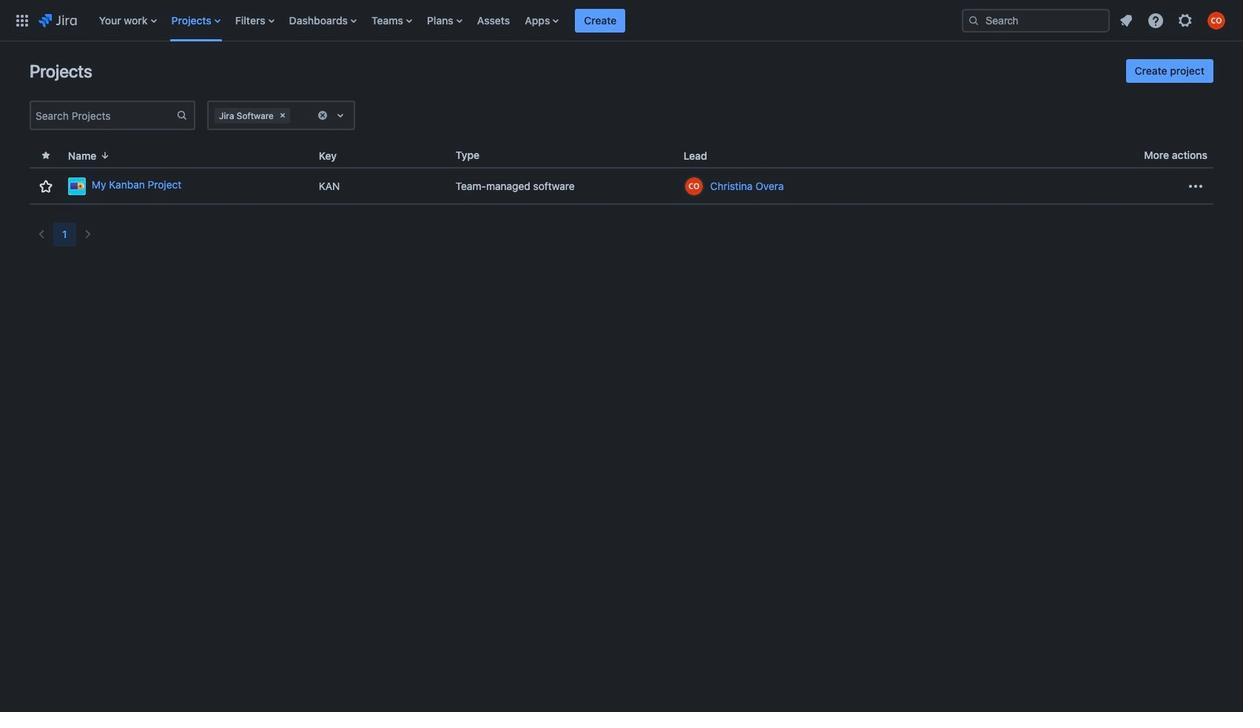 Task type: vqa. For each thing, say whether or not it's contained in the screenshot.
clear image
yes



Task type: locate. For each thing, give the bounding box(es) containing it.
1 horizontal spatial list
[[1114, 7, 1235, 34]]

list item
[[576, 0, 626, 41]]

help image
[[1148, 11, 1165, 29]]

None search field
[[962, 9, 1111, 32]]

clear image
[[317, 110, 329, 121]]

banner
[[0, 0, 1244, 41]]

open image
[[332, 107, 349, 124]]

list
[[92, 0, 951, 41], [1114, 7, 1235, 34]]

appswitcher icon image
[[13, 11, 31, 29]]

primary element
[[9, 0, 951, 41]]

star my kanban project image
[[37, 177, 55, 195]]

settings image
[[1177, 11, 1195, 29]]

clear image
[[277, 110, 289, 121]]

jira image
[[38, 11, 77, 29], [38, 11, 77, 29]]

next image
[[79, 226, 97, 244]]

group
[[1127, 59, 1214, 83]]

your profile and settings image
[[1208, 11, 1226, 29]]

search image
[[968, 14, 980, 26]]

previous image
[[33, 226, 50, 244]]



Task type: describe. For each thing, give the bounding box(es) containing it.
more image
[[1188, 177, 1205, 195]]

Choose Jira products text field
[[293, 108, 296, 123]]

Search Projects text field
[[31, 105, 176, 126]]

0 horizontal spatial list
[[92, 0, 951, 41]]

notifications image
[[1118, 11, 1136, 29]]

Search field
[[962, 9, 1111, 32]]



